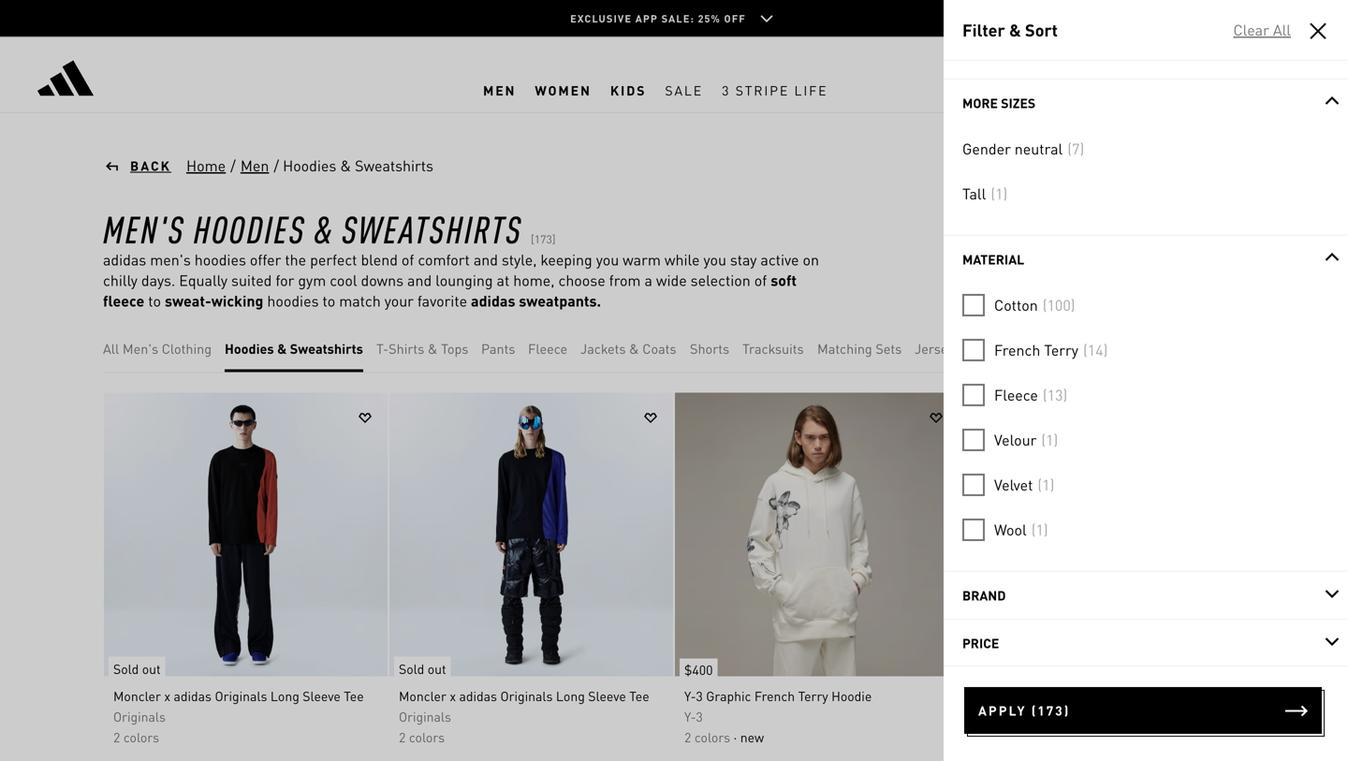 Task type: vqa. For each thing, say whether or not it's contained in the screenshot.
the bottommost Hoodies
yes



Task type: describe. For each thing, give the bounding box(es) containing it.
while
[[665, 250, 700, 269]]

2 sold from the left
[[399, 660, 424, 677]]

fleece for fleece (13)
[[994, 385, 1038, 404]]

wool (1)
[[994, 520, 1048, 539]]

blend
[[361, 250, 398, 269]]

1 horizontal spatial and
[[474, 250, 498, 269]]

sold out for second 'sold out' link from right
[[113, 660, 161, 677]]

· inside 'y-3 graphic french terry hoodie y-3 2 colors · new'
[[734, 729, 737, 746]]

exclusive app sale: 25% off
[[570, 12, 746, 25]]

2 for originals black moncler x adidas originals long sleeve tee image related to second 'sold out' link from right
[[113, 729, 120, 746]]

material
[[962, 251, 1024, 268]]

more
[[962, 95, 998, 111]]

all men's clothing
[[103, 340, 212, 357]]

wool
[[994, 520, 1027, 539]]

& inside "link"
[[428, 340, 438, 357]]

adidas sweatpants. link
[[471, 291, 601, 310]]

sets
[[876, 340, 902, 357]]

velour (1)
[[994, 430, 1058, 449]]

(1) for velvet (1)
[[1038, 475, 1055, 494]]

shorts link
[[690, 338, 729, 359]]

and inside 'link'
[[1166, 45, 1184, 59]]

off
[[724, 12, 746, 25]]

shirts
[[389, 340, 424, 357]]

wicking
[[211, 291, 263, 310]]

stay
[[730, 250, 757, 269]]

on
[[803, 250, 819, 269]]

suited
[[231, 271, 272, 290]]

y-3 green y-3 utility crew sweater image
[[961, 393, 1244, 676]]

2 you from the left
[[704, 250, 726, 269]]

t-shirts & tops link
[[376, 338, 469, 359]]

fleece (13)
[[994, 385, 1068, 404]]

cotton
[[994, 295, 1038, 315]]

soft fleece
[[103, 271, 797, 310]]

sort
[[1025, 19, 1058, 41]]

pants link
[[481, 338, 515, 359]]

2 for originals black moncler x adidas originals long sleeve tee image for second 'sold out' link
[[399, 729, 406, 746]]

pants
[[481, 340, 515, 357]]

home
[[186, 156, 226, 175]]

selection
[[691, 271, 751, 290]]

(1) for tall (1)
[[991, 184, 1008, 203]]

gender
[[962, 139, 1011, 158]]

1 colors from the left
[[123, 729, 159, 746]]

0 horizontal spatial of
[[402, 250, 414, 269]]

hoodies inside adidas men's hoodies offer the perfect blend of comfort and style, keeping you warm while you stay active on chilly days. equally suited for gym cool downs and lounging at home, choose from a wide selection of
[[195, 250, 246, 269]]

sale:
[[661, 12, 695, 25]]

colors inside 'y-3 graphic french terry hoodie y-3 2 colors · new'
[[695, 729, 730, 746]]

the
[[285, 250, 306, 269]]

shorts
[[690, 340, 729, 357]]

t-shirts & tops
[[376, 340, 469, 357]]

1 vertical spatial men's
[[123, 340, 158, 357]]

returns
[[1187, 45, 1224, 59]]

join adiclub
[[1243, 45, 1301, 59]]

2 $400 from the left
[[970, 661, 998, 678]]

all inside all men's clothing link
[[103, 340, 119, 357]]

hoodie
[[831, 688, 872, 704]]

tall
[[962, 184, 986, 203]]

help
[[1090, 45, 1112, 59]]

home link
[[185, 154, 227, 177]]

sleeve for second 'sold out' link from right
[[303, 688, 341, 704]]

jackets & coats
[[580, 340, 676, 357]]

comfort
[[418, 250, 470, 269]]

men
[[240, 156, 269, 175]]

cotton (100)
[[994, 295, 1075, 315]]

crew
[[1029, 688, 1059, 704]]

2 $400 link from the left
[[961, 649, 1003, 681]]

from
[[609, 271, 641, 290]]

2 to from the left
[[323, 291, 335, 310]]

jackets & coats link
[[580, 338, 676, 359]]

men's
[[150, 250, 191, 269]]

home,
[[513, 271, 555, 290]]

seller
[[1054, 729, 1087, 746]]

y-3 graphic french terry hoodie y-3 2 colors · new
[[684, 688, 872, 746]]

& up men's hoodies & sweatshirts [173] on the left top of the page
[[340, 156, 351, 175]]

moncler x adidas originals long sleeve tee originals 2 colors for second 'sold out' link from right
[[113, 688, 364, 746]]

style,
[[502, 250, 537, 269]]

adiclub
[[1264, 45, 1301, 59]]

keeping
[[541, 250, 592, 269]]

men link
[[240, 154, 270, 177]]

lounging
[[435, 271, 493, 290]]

sweat-wicking link
[[165, 291, 263, 310]]

match
[[339, 291, 381, 310]]

clear all link
[[1232, 20, 1292, 40]]

list containing all men's clothing
[[103, 325, 974, 372]]

jackets
[[580, 340, 626, 357]]

long for originals black moncler x adidas originals long sleeve tee image related to second 'sold out' link from right
[[270, 688, 299, 704]]

1 vertical spatial hoodies & sweatshirts
[[225, 340, 363, 357]]

colors inside y-3 utility crew sweater y-3 2 colors · best seller
[[980, 729, 1016, 746]]

favorite
[[417, 291, 467, 310]]

warm
[[623, 250, 661, 269]]

men's hoodies & sweatshirts [173]
[[103, 205, 556, 252]]

sleeve for second 'sold out' link
[[588, 688, 626, 704]]

1 vertical spatial sweatshirts
[[342, 205, 522, 252]]

1 $400 from the left
[[684, 661, 713, 678]]

(7)
[[1068, 139, 1084, 158]]

hoodies & sweatshirts link
[[225, 338, 363, 359]]

choose
[[558, 271, 605, 290]]

apply (173)
[[978, 702, 1070, 719]]

cool
[[330, 271, 357, 290]]

sweater
[[1062, 688, 1110, 704]]

sweatpants.
[[519, 291, 601, 310]]

& right the
[[314, 205, 333, 252]]

(14)
[[1083, 340, 1108, 359]]

perfect
[[310, 250, 357, 269]]

at
[[497, 271, 510, 290]]

gender neutral (7)
[[962, 139, 1084, 158]]

[173]
[[531, 232, 556, 246]]

back button
[[103, 156, 171, 175]]

long for originals black moncler x adidas originals long sleeve tee image for second 'sold out' link
[[556, 688, 585, 704]]

(1) for velour (1)
[[1041, 430, 1058, 449]]



Task type: locate. For each thing, give the bounding box(es) containing it.
1 vertical spatial all
[[103, 340, 119, 357]]

1
[[1296, 70, 1301, 85]]

0 horizontal spatial tee
[[344, 688, 364, 704]]

french terry (14)
[[994, 340, 1108, 359]]

x for second 'sold out' link
[[450, 688, 456, 704]]

· left new
[[734, 729, 737, 746]]

1 horizontal spatial french
[[994, 340, 1040, 359]]

(1)
[[991, 184, 1008, 203], [1041, 430, 1058, 449], [1038, 475, 1055, 494], [1031, 520, 1048, 539]]

1 to from the left
[[148, 291, 161, 310]]

tee for originals black moncler x adidas originals long sleeve tee image related to second 'sold out' link from right
[[344, 688, 364, 704]]

graphic
[[706, 688, 751, 704]]

fleece link
[[528, 338, 568, 359]]

1 vertical spatial of
[[754, 271, 767, 290]]

2 vertical spatial hoodies
[[225, 340, 274, 357]]

2 x from the left
[[450, 688, 456, 704]]

t-
[[376, 340, 389, 357]]

3 colors from the left
[[695, 729, 730, 746]]

0 vertical spatial hoodies & sweatshirts
[[283, 156, 433, 175]]

1 horizontal spatial $400 link
[[961, 649, 1003, 681]]

0 horizontal spatial sold out link
[[104, 647, 165, 681]]

· inside y-3 utility crew sweater y-3 2 colors · best seller
[[1019, 729, 1023, 746]]

1 horizontal spatial long
[[556, 688, 585, 704]]

sweat-
[[165, 291, 211, 310]]

0 horizontal spatial $400 link
[[675, 649, 718, 681]]

moncler
[[113, 688, 161, 704], [399, 688, 446, 704]]

men's left clothing
[[123, 340, 158, 357]]

(1) right tall
[[991, 184, 1008, 203]]

orders and returns
[[1131, 45, 1224, 59]]

sold out
[[113, 660, 161, 677], [399, 660, 446, 677]]

& left sort
[[1009, 19, 1021, 41]]

0 horizontal spatial originals black moncler x adidas originals long sleeve tee image
[[104, 393, 388, 676]]

sweatshirts left 't-'
[[290, 340, 363, 357]]

0 vertical spatial of
[[402, 250, 414, 269]]

fleece
[[528, 340, 568, 357], [994, 385, 1038, 404]]

all down 'fleece'
[[103, 340, 119, 357]]

·
[[734, 729, 737, 746], [1019, 729, 1023, 746]]

0 horizontal spatial all
[[103, 340, 119, 357]]

adidas inside adidas men's hoodies offer the perfect blend of comfort and style, keeping you warm while you stay active on chilly days. equally suited for gym cool downs and lounging at home, choose from a wide selection of
[[103, 250, 146, 269]]

to down days.
[[148, 291, 161, 310]]

x for second 'sold out' link from right
[[164, 688, 170, 704]]

$400 link up graphic
[[675, 649, 718, 681]]

0 vertical spatial fleece
[[528, 340, 568, 357]]

2 2 from the left
[[399, 729, 406, 746]]

y-3 white y-3 graphic french terry hoodie image
[[675, 393, 959, 676]]

1 vertical spatial hoodies
[[267, 291, 319, 310]]

fleece down adidas sweatpants. "link"
[[528, 340, 568, 357]]

1 sold out link from the left
[[104, 647, 165, 681]]

0 horizontal spatial out
[[142, 660, 161, 677]]

1 horizontal spatial ·
[[1019, 729, 1023, 746]]

3
[[696, 688, 703, 704], [982, 688, 988, 704], [696, 708, 703, 725], [982, 708, 988, 725]]

1 horizontal spatial of
[[754, 271, 767, 290]]

&
[[1009, 19, 1021, 41], [340, 156, 351, 175], [314, 205, 333, 252], [277, 340, 287, 357], [428, 340, 438, 357], [629, 340, 639, 357]]

to
[[148, 291, 161, 310], [323, 291, 335, 310]]

best
[[1026, 729, 1051, 746]]

$400 link up utility
[[961, 649, 1003, 681]]

1 horizontal spatial sold
[[399, 660, 424, 677]]

0 horizontal spatial and
[[407, 271, 432, 290]]

terry left (14)
[[1044, 340, 1078, 359]]

0 horizontal spatial terry
[[798, 688, 828, 704]]

0 horizontal spatial moncler
[[113, 688, 161, 704]]

1 out from the left
[[142, 660, 161, 677]]

1 horizontal spatial hoodies
[[267, 291, 319, 310]]

your
[[385, 291, 414, 310]]

$400 up graphic
[[684, 661, 713, 678]]

matching sets
[[817, 340, 902, 357]]

you up from
[[596, 250, 619, 269]]

2 vertical spatial sweatshirts
[[290, 340, 363, 357]]

tall (1)
[[962, 184, 1008, 203]]

sweatshirts inside 'link'
[[290, 340, 363, 357]]

2 sleeve from the left
[[588, 688, 626, 704]]

sleeve
[[303, 688, 341, 704], [588, 688, 626, 704]]

men's up days.
[[103, 205, 185, 252]]

all up adiclub
[[1273, 20, 1291, 39]]

to down cool
[[323, 291, 335, 310]]

all men's clothing link
[[103, 338, 212, 359]]

0 horizontal spatial fleece
[[528, 340, 568, 357]]

clear all
[[1233, 20, 1291, 39]]

2 sold out from the left
[[399, 660, 446, 677]]

0 horizontal spatial moncler x adidas originals long sleeve tee originals 2 colors
[[113, 688, 364, 746]]

equally
[[179, 271, 228, 290]]

matching
[[817, 340, 872, 357]]

1 horizontal spatial all
[[1273, 20, 1291, 39]]

and
[[1166, 45, 1184, 59], [474, 250, 498, 269], [407, 271, 432, 290]]

and up your
[[407, 271, 432, 290]]

and up the at on the top left
[[474, 250, 498, 269]]

1 horizontal spatial you
[[704, 250, 726, 269]]

sweatshirts
[[355, 156, 433, 175], [342, 205, 522, 252], [290, 340, 363, 357]]

3 2 from the left
[[684, 729, 691, 746]]

of right blend
[[402, 250, 414, 269]]

2 for 'y-3 white y-3 graphic french terry hoodie' image at right bottom
[[684, 729, 691, 746]]

fit
[[962, 47, 982, 64]]

list
[[103, 325, 974, 372]]

hoodies
[[195, 250, 246, 269], [267, 291, 319, 310]]

1 $400 link from the left
[[675, 649, 718, 681]]

all inside clear all link
[[1273, 20, 1291, 39]]

$400 down 'price'
[[970, 661, 998, 678]]

0 horizontal spatial ·
[[734, 729, 737, 746]]

1 sold out from the left
[[113, 660, 161, 677]]

2 vertical spatial and
[[407, 271, 432, 290]]

join adiclub link
[[1243, 45, 1301, 60]]

tops
[[441, 340, 469, 357]]

fleece
[[103, 291, 144, 310]]

french down cotton
[[994, 340, 1040, 359]]

0 horizontal spatial hoodies
[[195, 250, 246, 269]]

moncler x adidas originals long sleeve tee originals 2 colors
[[113, 688, 364, 746], [399, 688, 649, 746]]

1 vertical spatial hoodies
[[193, 205, 306, 252]]

hoodies right men
[[283, 156, 336, 175]]

1 moncler from the left
[[113, 688, 161, 704]]

sweatshirts up the lounging
[[342, 205, 522, 252]]

originals black moncler x adidas originals long sleeve tee image for second 'sold out' link
[[389, 393, 673, 676]]

0 vertical spatial all
[[1273, 20, 1291, 39]]

0 vertical spatial and
[[1166, 45, 1184, 59]]

2 sold out link from the left
[[389, 647, 451, 681]]

out for second 'sold out' link
[[428, 660, 446, 677]]

(1) right "velour"
[[1041, 430, 1058, 449]]

0 horizontal spatial sleeve
[[303, 688, 341, 704]]

4 colors from the left
[[980, 729, 1016, 746]]

1 link
[[1266, 67, 1311, 112]]

and right orders
[[1166, 45, 1184, 59]]

hoodies & sweatshirts down for
[[225, 340, 363, 357]]

of left "soft"
[[754, 271, 767, 290]]

2 long from the left
[[556, 688, 585, 704]]

filter & sort
[[962, 19, 1058, 41]]

for
[[276, 271, 294, 290]]

sweatshirts up men's hoodies & sweatshirts [173] on the left top of the page
[[355, 156, 433, 175]]

0 vertical spatial hoodies
[[195, 250, 246, 269]]

fleece for fleece
[[528, 340, 568, 357]]

wide
[[656, 271, 687, 290]]

gym
[[298, 271, 326, 290]]

2 originals black moncler x adidas originals long sleeve tee image from the left
[[389, 393, 673, 676]]

y-3 utility crew sweater y-3 2 colors · best seller
[[970, 688, 1110, 746]]

app
[[635, 12, 658, 25]]

(13)
[[1043, 385, 1068, 404]]

french inside 'y-3 graphic french terry hoodie y-3 2 colors · new'
[[754, 688, 795, 704]]

0 vertical spatial sweatshirts
[[355, 156, 433, 175]]

1 sleeve from the left
[[303, 688, 341, 704]]

jerseys
[[915, 340, 960, 357]]

& inside "link"
[[629, 340, 639, 357]]

1 horizontal spatial to
[[323, 291, 335, 310]]

0 horizontal spatial to
[[148, 291, 161, 310]]

1 vertical spatial terry
[[798, 688, 828, 704]]

(100)
[[1043, 295, 1075, 315]]

soft fleece link
[[103, 271, 797, 310]]

velvet
[[994, 475, 1033, 494]]

you up the selection
[[704, 250, 726, 269]]

jerseys link
[[915, 338, 960, 359]]

0 horizontal spatial sold out
[[113, 660, 161, 677]]

hoodies down wicking
[[225, 340, 274, 357]]

(1) for wool (1)
[[1031, 520, 1048, 539]]

1 horizontal spatial moncler x adidas originals long sleeve tee originals 2 colors
[[399, 688, 649, 746]]

help link
[[1090, 45, 1112, 60]]

tee for originals black moncler x adidas originals long sleeve tee image for second 'sold out' link
[[629, 688, 649, 704]]

1 2 from the left
[[113, 729, 120, 746]]

2 inside 'y-3 graphic french terry hoodie y-3 2 colors · new'
[[684, 729, 691, 746]]

velour
[[994, 430, 1037, 449]]

tracksuits link
[[742, 338, 804, 359]]

terry left hoodie
[[798, 688, 828, 704]]

0 vertical spatial men's
[[103, 205, 185, 252]]

moncler for second 'sold out' link from right
[[113, 688, 161, 704]]

of
[[402, 250, 414, 269], [754, 271, 767, 290]]

2 out from the left
[[428, 660, 446, 677]]

1 horizontal spatial tee
[[629, 688, 649, 704]]

1 horizontal spatial sleeve
[[588, 688, 626, 704]]

1 long from the left
[[270, 688, 299, 704]]

hoodies & sweatshirts up men's hoodies & sweatshirts [173] on the left top of the page
[[283, 156, 433, 175]]

(1) right velvet
[[1038, 475, 1055, 494]]

0 vertical spatial hoodies
[[283, 156, 336, 175]]

adidas men's hoodies offer the perfect blend of comfort and style, keeping you warm while you stay active on chilly days. equally suited for gym cool downs and lounging at home, choose from a wide selection of
[[103, 250, 819, 290]]

hoodies inside 'link'
[[225, 340, 274, 357]]

velvet (1)
[[994, 475, 1055, 494]]

1 tee from the left
[[344, 688, 364, 704]]

1 vertical spatial and
[[474, 250, 498, 269]]

2 inside y-3 utility crew sweater y-3 2 colors · best seller
[[970, 729, 977, 746]]

hoodies up the "suited"
[[193, 205, 306, 252]]

0 horizontal spatial long
[[270, 688, 299, 704]]

originals black moncler x adidas originals long sleeve tee image
[[104, 393, 388, 676], [389, 393, 673, 676]]

apply (173) button
[[964, 687, 1322, 734]]

hoodies up equally
[[195, 250, 246, 269]]

0 horizontal spatial x
[[164, 688, 170, 704]]

1 horizontal spatial out
[[428, 660, 446, 677]]

1 you from the left
[[596, 250, 619, 269]]

originals black moncler x adidas originals long sleeve tee image for second 'sold out' link from right
[[104, 393, 388, 676]]

french right graphic
[[754, 688, 795, 704]]

1 · from the left
[[734, 729, 737, 746]]

1 vertical spatial french
[[754, 688, 795, 704]]

clothing
[[162, 340, 212, 357]]

· left best
[[1019, 729, 1023, 746]]

1 horizontal spatial sold out link
[[389, 647, 451, 681]]

1 horizontal spatial originals black moncler x adidas originals long sleeve tee image
[[389, 393, 673, 676]]

(1) right wool on the bottom right of the page
[[1031, 520, 1048, 539]]

moncler for second 'sold out' link
[[399, 688, 446, 704]]

1 horizontal spatial x
[[450, 688, 456, 704]]

tee
[[344, 688, 364, 704], [629, 688, 649, 704]]

utility
[[992, 688, 1026, 704]]

2 moncler x adidas originals long sleeve tee originals 2 colors from the left
[[399, 688, 649, 746]]

& left coats
[[629, 340, 639, 357]]

0 horizontal spatial sold
[[113, 660, 139, 677]]

hoodies down for
[[267, 291, 319, 310]]

1 horizontal spatial moncler
[[399, 688, 446, 704]]

2 colors from the left
[[409, 729, 445, 746]]

1 vertical spatial fleece
[[994, 385, 1038, 404]]

active
[[761, 250, 799, 269]]

filter
[[962, 19, 1005, 41]]

0 horizontal spatial french
[[754, 688, 795, 704]]

orders and returns link
[[1131, 45, 1224, 60]]

& inside 'link'
[[277, 340, 287, 357]]

you
[[596, 250, 619, 269], [704, 250, 726, 269]]

main navigation element
[[322, 68, 990, 112]]

4 2 from the left
[[970, 729, 977, 746]]

new
[[740, 729, 764, 746]]

moncler x adidas originals long sleeve tee originals 2 colors for second 'sold out' link
[[399, 688, 649, 746]]

1 x from the left
[[164, 688, 170, 704]]

y-
[[684, 688, 696, 704], [970, 688, 982, 704], [684, 708, 696, 725], [970, 708, 982, 725]]

1 horizontal spatial fleece
[[994, 385, 1038, 404]]

& left tops
[[428, 340, 438, 357]]

1 originals black moncler x adidas originals long sleeve tee image from the left
[[104, 393, 388, 676]]

2 horizontal spatial and
[[1166, 45, 1184, 59]]

1 horizontal spatial $400
[[970, 661, 998, 678]]

matching sets link
[[817, 338, 902, 359]]

sold out for second 'sold out' link
[[399, 660, 446, 677]]

to sweat-wicking hoodies to match your favorite adidas sweatpants.
[[144, 291, 601, 310]]

out for second 'sold out' link from right
[[142, 660, 161, 677]]

& down for
[[277, 340, 287, 357]]

0 vertical spatial terry
[[1044, 340, 1078, 359]]

0 vertical spatial french
[[994, 340, 1040, 359]]

tracksuits
[[742, 340, 804, 357]]

1 moncler x adidas originals long sleeve tee originals 2 colors from the left
[[113, 688, 364, 746]]

25%
[[698, 12, 721, 25]]

terry inside 'y-3 graphic french terry hoodie y-3 2 colors · new'
[[798, 688, 828, 704]]

0 horizontal spatial $400
[[684, 661, 713, 678]]

1 horizontal spatial sold out
[[399, 660, 446, 677]]

offer
[[250, 250, 281, 269]]

1 sold from the left
[[113, 660, 139, 677]]

0 horizontal spatial you
[[596, 250, 619, 269]]

days.
[[141, 271, 175, 290]]

2 moncler from the left
[[399, 688, 446, 704]]

fleece left (13)
[[994, 385, 1038, 404]]

2 · from the left
[[1019, 729, 1023, 746]]

2 tee from the left
[[629, 688, 649, 704]]

chilly
[[103, 271, 138, 290]]

1 horizontal spatial terry
[[1044, 340, 1078, 359]]



